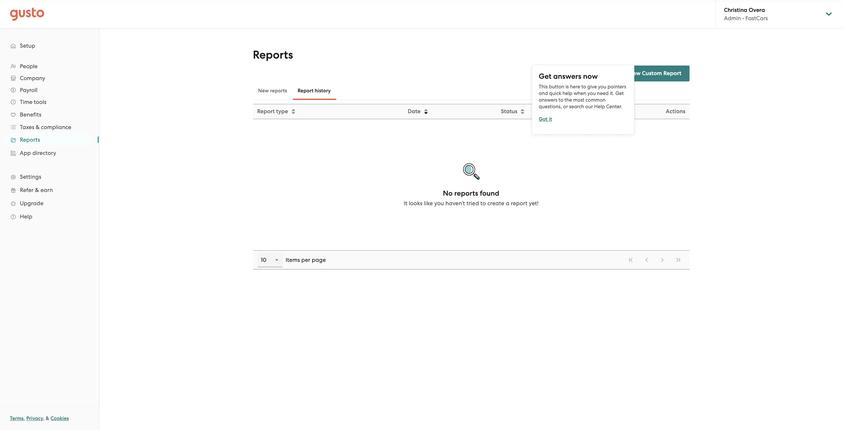 Task type: describe. For each thing, give the bounding box(es) containing it.
search
[[570, 103, 585, 109]]

pointers
[[608, 84, 627, 90]]

faqs button
[[584, 70, 605, 78]]

custom
[[643, 70, 663, 77]]

2 vertical spatial &
[[46, 415, 49, 421]]

admin
[[725, 15, 742, 22]]

settings
[[20, 173, 41, 180]]

0 horizontal spatial get
[[539, 72, 552, 81]]

report
[[511, 200, 528, 207]]

1 vertical spatial you
[[588, 90, 596, 96]]

people button
[[7, 60, 92, 72]]

report history table element
[[253, 250, 690, 269]]

report history button
[[293, 83, 336, 99]]

payroll
[[20, 87, 37, 93]]

company
[[20, 75, 45, 81]]

now
[[584, 72, 598, 81]]

no
[[443, 189, 453, 198]]

report history
[[298, 88, 331, 94]]

new custom report
[[629, 70, 682, 77]]

got it button
[[539, 115, 553, 123]]

faqs
[[592, 70, 605, 77]]

button
[[549, 84, 565, 90]]

christina overa admin • fastcars
[[725, 7, 769, 22]]

settings link
[[7, 171, 92, 183]]

taxes & compliance
[[20, 124, 71, 130]]

report for type
[[257, 108, 275, 115]]

overa
[[749, 7, 766, 14]]

a
[[506, 200, 510, 207]]

terms
[[10, 415, 24, 421]]

company button
[[7, 72, 92, 84]]

compliance
[[41, 124, 71, 130]]

actions
[[666, 108, 686, 115]]

page
[[312, 257, 326, 263]]

reports tab list
[[253, 81, 690, 100]]

terms , privacy , & cookies
[[10, 415, 69, 421]]

give
[[588, 84, 597, 90]]

status button
[[497, 105, 602, 119]]

terms link
[[10, 415, 24, 421]]

tools
[[34, 99, 46, 105]]

new for new custom report
[[629, 70, 641, 77]]

privacy
[[26, 415, 43, 421]]

status
[[501, 108, 518, 115]]

app directory
[[20, 150, 56, 156]]

0 vertical spatial you
[[599, 84, 607, 90]]

like
[[424, 200, 433, 207]]

2 , from the left
[[43, 415, 44, 421]]

it
[[549, 116, 553, 122]]

items
[[286, 257, 300, 263]]

•
[[743, 15, 745, 22]]

setup
[[20, 42, 35, 49]]

taxes
[[20, 124, 34, 130]]

upgrade link
[[7, 197, 92, 209]]

earn
[[41, 187, 53, 193]]

& for compliance
[[36, 124, 40, 130]]

1 vertical spatial to
[[559, 97, 564, 103]]

2 horizontal spatial report
[[664, 70, 682, 77]]

& for earn
[[35, 187, 39, 193]]

privacy link
[[26, 415, 43, 421]]

you inside no reports found it looks like you haven't tried to create a report yet!
[[435, 200, 444, 207]]

1 horizontal spatial get
[[616, 90, 624, 96]]

report type
[[257, 108, 288, 115]]

need
[[598, 90, 609, 96]]

per
[[302, 257, 311, 263]]

reports inside 'link'
[[20, 136, 40, 143]]

tried
[[467, 200, 479, 207]]

app
[[20, 150, 31, 156]]



Task type: vqa. For each thing, say whether or not it's contained in the screenshot.
some on the left
no



Task type: locate. For each thing, give the bounding box(es) containing it.
2 vertical spatial to
[[481, 200, 486, 207]]

0 vertical spatial &
[[36, 124, 40, 130]]

quick
[[550, 90, 562, 96]]

0 horizontal spatial ,
[[24, 415, 25, 421]]

benefits link
[[7, 109, 92, 121]]

help inside help link
[[20, 213, 32, 220]]

reports inside no reports found it looks like you haven't tried to create a report yet!
[[455, 189, 479, 198]]

home image
[[10, 7, 44, 21]]

reports
[[270, 88, 287, 94], [455, 189, 479, 198]]

people
[[20, 63, 38, 70]]

our
[[586, 103, 594, 109]]

cookies
[[51, 415, 69, 421]]

christina
[[725, 7, 748, 14]]

new left custom at the right top
[[629, 70, 641, 77]]

0 vertical spatial report
[[664, 70, 682, 77]]

0 horizontal spatial to
[[481, 200, 486, 207]]

report inside tab list
[[298, 88, 314, 94]]

directory
[[32, 150, 56, 156]]

get answers now this button is here to give you pointers and quick help when you need it. get answers to the most common questions, or search our help center.
[[539, 72, 627, 109]]

2 horizontal spatial you
[[599, 84, 607, 90]]

, left cookies
[[43, 415, 44, 421]]

new for new reports
[[258, 88, 269, 94]]

new reports
[[258, 88, 287, 94]]

time tools button
[[7, 96, 92, 108]]

yet!
[[529, 200, 539, 207]]

to up when
[[582, 84, 587, 90]]

1 horizontal spatial you
[[588, 90, 596, 96]]

haven't
[[446, 200, 465, 207]]

report left type
[[257, 108, 275, 115]]

the
[[565, 97, 573, 103]]

&
[[36, 124, 40, 130], [35, 187, 39, 193], [46, 415, 49, 421]]

1 horizontal spatial reports
[[253, 48, 293, 62]]

new custom report link
[[613, 66, 690, 81]]

history
[[315, 88, 331, 94]]

& left the cookies button
[[46, 415, 49, 421]]

1 vertical spatial &
[[35, 187, 39, 193]]

2 vertical spatial report
[[257, 108, 275, 115]]

1 , from the left
[[24, 415, 25, 421]]

found
[[480, 189, 500, 198]]

reports up type
[[270, 88, 287, 94]]

date
[[408, 108, 421, 115]]

1 vertical spatial list
[[624, 253, 686, 267]]

answers up questions,
[[539, 97, 558, 103]]

no reports found it looks like you haven't tried to create a report yet!
[[404, 189, 539, 207]]

you
[[599, 84, 607, 90], [588, 90, 596, 96], [435, 200, 444, 207]]

, left privacy 'link'
[[24, 415, 25, 421]]

looks
[[409, 200, 423, 207]]

reports link
[[7, 134, 92, 146]]

& inside dropdown button
[[36, 124, 40, 130]]

help
[[563, 90, 573, 96]]

report left history
[[298, 88, 314, 94]]

or
[[564, 103, 568, 109]]

1 vertical spatial help
[[20, 213, 32, 220]]

& left earn
[[35, 187, 39, 193]]

1 vertical spatial new
[[258, 88, 269, 94]]

when
[[574, 90, 587, 96]]

refer
[[20, 187, 34, 193]]

list inside "report history table" element
[[624, 253, 686, 267]]

list
[[0, 60, 99, 223], [624, 253, 686, 267]]

answers up is
[[554, 72, 582, 81]]

0 vertical spatial new
[[629, 70, 641, 77]]

reports inside button
[[270, 88, 287, 94]]

help down common on the top right of the page
[[595, 103, 605, 109]]

get down pointers
[[616, 90, 624, 96]]

1 vertical spatial answers
[[539, 97, 558, 103]]

list containing people
[[0, 60, 99, 223]]

time tools
[[20, 99, 46, 105]]

is
[[566, 84, 569, 90]]

list for gusto navigation element
[[0, 60, 99, 223]]

1 vertical spatial reports
[[455, 189, 479, 198]]

here
[[571, 84, 581, 90]]

help link
[[7, 211, 92, 222]]

report inside tab panel
[[257, 108, 275, 115]]

payroll button
[[7, 84, 92, 96]]

upgrade
[[20, 200, 44, 207]]

reports up tried at the top of page
[[455, 189, 479, 198]]

gusto navigation element
[[0, 28, 99, 234]]

1 horizontal spatial report
[[298, 88, 314, 94]]

get
[[539, 72, 552, 81], [616, 90, 624, 96]]

reports for new
[[270, 88, 287, 94]]

reports for no
[[455, 189, 479, 198]]

refer & earn link
[[7, 184, 92, 196]]

list for "report history table" element
[[624, 253, 686, 267]]

0 vertical spatial answers
[[554, 72, 582, 81]]

type
[[276, 108, 288, 115]]

0 horizontal spatial reports
[[20, 136, 40, 143]]

help down upgrade
[[20, 213, 32, 220]]

questions,
[[539, 103, 562, 109]]

you right like
[[435, 200, 444, 207]]

0 horizontal spatial reports
[[270, 88, 287, 94]]

to left the
[[559, 97, 564, 103]]

help inside get answers now this button is here to give you pointers and quick help when you need it. get answers to the most common questions, or search our help center.
[[595, 103, 605, 109]]

0 horizontal spatial you
[[435, 200, 444, 207]]

center.
[[607, 103, 623, 109]]

0 vertical spatial to
[[582, 84, 587, 90]]

0 horizontal spatial new
[[258, 88, 269, 94]]

& inside "link"
[[35, 187, 39, 193]]

answers
[[554, 72, 582, 81], [539, 97, 558, 103]]

setup link
[[7, 40, 92, 52]]

report type button
[[253, 105, 404, 119]]

0 horizontal spatial help
[[20, 213, 32, 220]]

to
[[582, 84, 587, 90], [559, 97, 564, 103], [481, 200, 486, 207]]

to inside no reports found it looks like you haven't tried to create a report yet!
[[481, 200, 486, 207]]

1 vertical spatial reports
[[20, 136, 40, 143]]

to right tried at the top of page
[[481, 200, 486, 207]]

0 vertical spatial help
[[595, 103, 605, 109]]

time
[[20, 99, 32, 105]]

1 horizontal spatial to
[[559, 97, 564, 103]]

report right custom at the right top
[[664, 70, 682, 77]]

0 vertical spatial get
[[539, 72, 552, 81]]

0 vertical spatial list
[[0, 60, 99, 223]]

most
[[574, 97, 585, 103]]

1 horizontal spatial help
[[595, 103, 605, 109]]

it
[[404, 200, 408, 207]]

& right taxes
[[36, 124, 40, 130]]

taxes & compliance button
[[7, 121, 92, 133]]

1 vertical spatial report
[[298, 88, 314, 94]]

0 vertical spatial reports
[[253, 48, 293, 62]]

1 horizontal spatial ,
[[43, 415, 44, 421]]

refer & earn
[[20, 187, 53, 193]]

reports
[[253, 48, 293, 62], [20, 136, 40, 143]]

items per page
[[286, 257, 326, 263]]

0 vertical spatial reports
[[270, 88, 287, 94]]

0 horizontal spatial list
[[0, 60, 99, 223]]

you up need
[[599, 84, 607, 90]]

fastcars
[[746, 15, 769, 22]]

common
[[586, 97, 606, 103]]

you down give
[[588, 90, 596, 96]]

help
[[595, 103, 605, 109], [20, 213, 32, 220]]

this
[[539, 84, 548, 90]]

2 horizontal spatial to
[[582, 84, 587, 90]]

report history tab panel
[[253, 104, 690, 269]]

report for history
[[298, 88, 314, 94]]

got it
[[539, 116, 553, 122]]

date button
[[404, 105, 497, 119]]

new reports button
[[253, 83, 293, 99]]

new inside button
[[258, 88, 269, 94]]

1 horizontal spatial new
[[629, 70, 641, 77]]

1 vertical spatial get
[[616, 90, 624, 96]]

app directory link
[[7, 147, 92, 159]]

1 horizontal spatial list
[[624, 253, 686, 267]]

2 vertical spatial you
[[435, 200, 444, 207]]

benefits
[[20, 111, 41, 118]]

new up report type
[[258, 88, 269, 94]]

,
[[24, 415, 25, 421], [43, 415, 44, 421]]

it.
[[610, 90, 615, 96]]

got
[[539, 116, 548, 122]]

0 horizontal spatial report
[[257, 108, 275, 115]]

get up this
[[539, 72, 552, 81]]

1 horizontal spatial reports
[[455, 189, 479, 198]]



